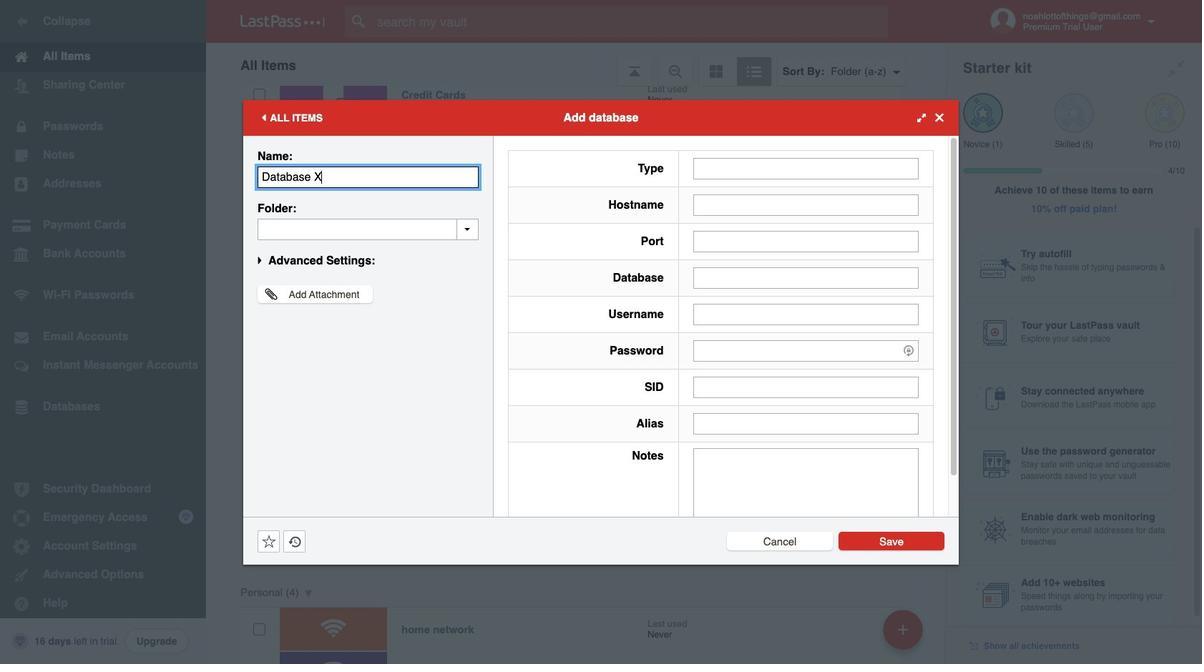 Task type: locate. For each thing, give the bounding box(es) containing it.
new item image
[[898, 625, 908, 635]]

None password field
[[693, 340, 919, 362]]

lastpass image
[[240, 15, 325, 28]]

None text field
[[693, 158, 919, 179], [693, 194, 919, 216], [258, 219, 479, 240], [693, 267, 919, 289], [693, 377, 919, 398], [693, 158, 919, 179], [693, 194, 919, 216], [258, 219, 479, 240], [693, 267, 919, 289], [693, 377, 919, 398]]

dialog
[[243, 100, 959, 565]]

main navigation navigation
[[0, 0, 206, 665]]

None text field
[[258, 166, 479, 188], [693, 231, 919, 252], [693, 304, 919, 325], [693, 413, 919, 435], [693, 448, 919, 537], [258, 166, 479, 188], [693, 231, 919, 252], [693, 304, 919, 325], [693, 413, 919, 435], [693, 448, 919, 537]]



Task type: describe. For each thing, give the bounding box(es) containing it.
search my vault text field
[[345, 6, 917, 37]]

Search search field
[[345, 6, 917, 37]]

vault options navigation
[[206, 43, 946, 86]]

new item navigation
[[878, 606, 932, 665]]



